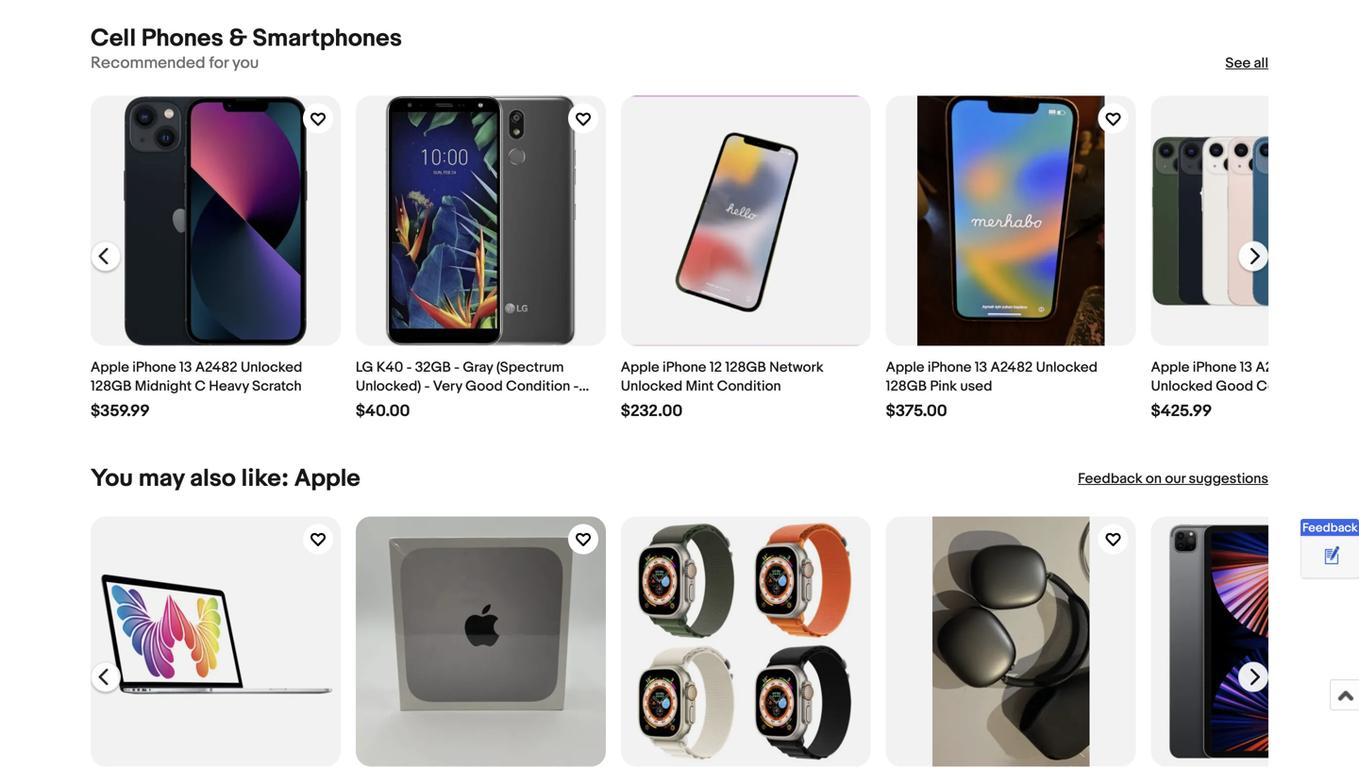 Task type: describe. For each thing, give the bounding box(es) containing it.
cell phones & smartphones link
[[91, 24, 402, 53]]

feedback for feedback
[[1303, 521, 1358, 536]]

apple right the like:
[[294, 464, 360, 494]]

shipping
[[391, 397, 455, 414]]

- up very
[[454, 359, 460, 376]]

apple for midnight
[[91, 359, 129, 376]]

lg k40 - 32gb - gray (spectrum unlocked) - very good condition - free shipping
[[356, 359, 579, 414]]

32gb
[[415, 359, 451, 376]]

condition inside lg k40 - 32gb - gray (spectrum unlocked) - very good condition - free shipping
[[506, 378, 570, 395]]

you may also like: apple
[[91, 464, 360, 494]]

$40.00 text field
[[356, 402, 410, 421]]

like:
[[241, 464, 289, 494]]

midnight
[[135, 378, 192, 395]]

iphone for midnight
[[132, 359, 176, 376]]

free
[[356, 397, 388, 414]]

scratch
[[252, 378, 302, 395]]

see
[[1226, 55, 1251, 72]]

lg
[[356, 359, 373, 376]]

13 for $375.00
[[975, 359, 987, 376]]

- right 'k40'
[[406, 359, 412, 376]]

- up "shipping"
[[424, 378, 430, 395]]

cell
[[91, 24, 136, 53]]

apple for mint
[[621, 359, 659, 376]]

a2482 for $375.00
[[991, 359, 1033, 376]]

for
[[209, 53, 229, 73]]

recommended for you
[[91, 53, 259, 73]]

mint
[[686, 378, 714, 395]]

used
[[960, 378, 992, 395]]

$425.99
[[1151, 402, 1212, 421]]

heavy
[[209, 378, 249, 395]]

- right good
[[573, 378, 579, 395]]

128gb inside apple iphone 13 a2482 unlocked 128gb pink used $375.00
[[886, 378, 927, 395]]

good
[[465, 378, 503, 395]]

a2482 inside apple iphone 13 a2482 128gb ne $425.99
[[1256, 359, 1298, 376]]

iphone for pink
[[928, 359, 972, 376]]

see all
[[1226, 55, 1269, 72]]

feedback on our suggestions link
[[1078, 470, 1269, 488]]

iphone for $425.99
[[1193, 359, 1237, 376]]

cell phones & smartphones
[[91, 24, 402, 53]]

apple iphone 13 a2482 unlocked 128gb pink used $375.00
[[886, 359, 1098, 421]]

see all link
[[1226, 54, 1269, 73]]

apple iphone 12 128gb network unlocked mint condition $232.00
[[621, 359, 824, 421]]

you
[[91, 464, 133, 494]]

$375.00
[[886, 402, 947, 421]]

13 inside apple iphone 13 a2482 128gb ne $425.99
[[1240, 359, 1253, 376]]

(spectrum
[[496, 359, 564, 376]]



Task type: locate. For each thing, give the bounding box(es) containing it.
unlocked inside apple iphone 12 128gb network unlocked mint condition $232.00
[[621, 378, 683, 395]]

3 13 from the left
[[1240, 359, 1253, 376]]

iphone inside apple iphone 12 128gb network unlocked mint condition $232.00
[[663, 359, 706, 376]]

feedback for feedback on our suggestions
[[1078, 470, 1143, 487]]

128gb inside 'apple iphone 13 a2482 unlocked 128gb midnight c heavy scratch $359.99'
[[91, 378, 132, 395]]

apple inside apple iphone 13 a2482 128gb ne $425.99
[[1151, 359, 1190, 376]]

apple up $232.00 text box
[[621, 359, 659, 376]]

128gb up $359.99
[[91, 378, 132, 395]]

3 iphone from the left
[[928, 359, 972, 376]]

iphone for mint
[[663, 359, 706, 376]]

0 horizontal spatial unlocked
[[241, 359, 302, 376]]

128gb inside apple iphone 12 128gb network unlocked mint condition $232.00
[[725, 359, 766, 376]]

3 a2482 from the left
[[1256, 359, 1298, 376]]

1 a2482 from the left
[[195, 359, 237, 376]]

apple
[[91, 359, 129, 376], [621, 359, 659, 376], [886, 359, 925, 376], [1151, 359, 1190, 376], [294, 464, 360, 494]]

phones
[[141, 24, 223, 53]]

2 horizontal spatial a2482
[[1256, 359, 1298, 376]]

1 horizontal spatial 13
[[975, 359, 987, 376]]

2 a2482 from the left
[[991, 359, 1033, 376]]

128gb right 12 at the top right of the page
[[725, 359, 766, 376]]

our
[[1165, 470, 1186, 487]]

1 vertical spatial feedback
[[1303, 521, 1358, 536]]

condition down (spectrum
[[506, 378, 570, 395]]

you
[[232, 53, 259, 73]]

suggestions
[[1189, 470, 1269, 487]]

unlocked for heavy
[[241, 359, 302, 376]]

iphone up mint
[[663, 359, 706, 376]]

condition down 12 at the top right of the page
[[717, 378, 781, 395]]

$375.00 text field
[[886, 402, 947, 421]]

pink
[[930, 378, 957, 395]]

$40.00
[[356, 402, 410, 421]]

iphone up the midnight
[[132, 359, 176, 376]]

apple iphone 13 a2482 unlocked 128gb midnight c heavy scratch $359.99
[[91, 359, 302, 421]]

1 iphone from the left
[[132, 359, 176, 376]]

network
[[769, 359, 824, 376]]

13 inside apple iphone 13 a2482 unlocked 128gb pink used $375.00
[[975, 359, 987, 376]]

4 iphone from the left
[[1193, 359, 1237, 376]]

a2482 inside 'apple iphone 13 a2482 unlocked 128gb midnight c heavy scratch $359.99'
[[195, 359, 237, 376]]

ne
[[1345, 359, 1359, 376]]

iphone up $425.99 text field at the bottom of the page
[[1193, 359, 1237, 376]]

$232.00 text field
[[621, 402, 683, 421]]

unlocked inside apple iphone 13 a2482 unlocked 128gb pink used $375.00
[[1036, 359, 1098, 376]]

a2482 up 'heavy'
[[195, 359, 237, 376]]

smartphones
[[253, 24, 402, 53]]

0 vertical spatial feedback
[[1078, 470, 1143, 487]]

0 horizontal spatial feedback
[[1078, 470, 1143, 487]]

1 horizontal spatial unlocked
[[621, 378, 683, 395]]

apple inside 'apple iphone 13 a2482 unlocked 128gb midnight c heavy scratch $359.99'
[[91, 359, 129, 376]]

apple inside apple iphone 13 a2482 unlocked 128gb pink used $375.00
[[886, 359, 925, 376]]

feedback on our suggestions
[[1078, 470, 1269, 487]]

1 condition from the left
[[506, 378, 570, 395]]

1 13 from the left
[[179, 359, 192, 376]]

$359.99
[[91, 402, 150, 421]]

128gb left ne
[[1301, 359, 1342, 376]]

128gb inside apple iphone 13 a2482 128gb ne $425.99
[[1301, 359, 1342, 376]]

$359.99 text field
[[91, 402, 150, 421]]

0 horizontal spatial a2482
[[195, 359, 237, 376]]

2 horizontal spatial 13
[[1240, 359, 1253, 376]]

unlocked)
[[356, 378, 421, 395]]

a2482 inside apple iphone 13 a2482 unlocked 128gb pink used $375.00
[[991, 359, 1033, 376]]

on
[[1146, 470, 1162, 487]]

0 horizontal spatial condition
[[506, 378, 570, 395]]

2 horizontal spatial unlocked
[[1036, 359, 1098, 376]]

iphone inside 'apple iphone 13 a2482 unlocked 128gb midnight c heavy scratch $359.99'
[[132, 359, 176, 376]]

apple for $425.99
[[1151, 359, 1190, 376]]

apple up $425.99
[[1151, 359, 1190, 376]]

very
[[433, 378, 462, 395]]

a2482 for heavy
[[195, 359, 237, 376]]

128gb
[[725, 359, 766, 376], [1301, 359, 1342, 376], [91, 378, 132, 395], [886, 378, 927, 395]]

also
[[190, 464, 236, 494]]

1 horizontal spatial feedback
[[1303, 521, 1358, 536]]

iphone
[[132, 359, 176, 376], [663, 359, 706, 376], [928, 359, 972, 376], [1193, 359, 1237, 376]]

1 horizontal spatial condition
[[717, 378, 781, 395]]

13
[[179, 359, 192, 376], [975, 359, 987, 376], [1240, 359, 1253, 376]]

13 inside 'apple iphone 13 a2482 unlocked 128gb midnight c heavy scratch $359.99'
[[179, 359, 192, 376]]

unlocked inside 'apple iphone 13 a2482 unlocked 128gb midnight c heavy scratch $359.99'
[[241, 359, 302, 376]]

recommended for you element
[[91, 53, 259, 73]]

k40
[[377, 359, 403, 376]]

&
[[229, 24, 247, 53]]

gray
[[463, 359, 493, 376]]

128gb up $375.00
[[886, 378, 927, 395]]

a2482 up the used
[[991, 359, 1033, 376]]

$232.00
[[621, 402, 683, 421]]

a2482
[[195, 359, 237, 376], [991, 359, 1033, 376], [1256, 359, 1298, 376]]

iphone up pink
[[928, 359, 972, 376]]

c
[[195, 378, 206, 395]]

apple inside apple iphone 12 128gb network unlocked mint condition $232.00
[[621, 359, 659, 376]]

a2482 left ne
[[1256, 359, 1298, 376]]

unlocked for $375.00
[[1036, 359, 1098, 376]]

apple for pink
[[886, 359, 925, 376]]

1 horizontal spatial a2482
[[991, 359, 1033, 376]]

2 condition from the left
[[717, 378, 781, 395]]

apple iphone 13 a2482 128gb ne $425.99
[[1151, 359, 1359, 421]]

iphone inside apple iphone 13 a2482 128gb ne $425.99
[[1193, 359, 1237, 376]]

-
[[406, 359, 412, 376], [454, 359, 460, 376], [424, 378, 430, 395], [573, 378, 579, 395]]

$425.99 text field
[[1151, 402, 1212, 421]]

apple up $375.00 text box
[[886, 359, 925, 376]]

12
[[710, 359, 722, 376]]

condition inside apple iphone 12 128gb network unlocked mint condition $232.00
[[717, 378, 781, 395]]

0 horizontal spatial 13
[[179, 359, 192, 376]]

may
[[138, 464, 184, 494]]

unlocked
[[241, 359, 302, 376], [1036, 359, 1098, 376], [621, 378, 683, 395]]

all
[[1254, 55, 1269, 72]]

feedback
[[1078, 470, 1143, 487], [1303, 521, 1358, 536]]

2 iphone from the left
[[663, 359, 706, 376]]

condition
[[506, 378, 570, 395], [717, 378, 781, 395]]

recommended
[[91, 53, 205, 73]]

iphone inside apple iphone 13 a2482 unlocked 128gb pink used $375.00
[[928, 359, 972, 376]]

2 13 from the left
[[975, 359, 987, 376]]

13 for heavy
[[179, 359, 192, 376]]

apple up $359.99
[[91, 359, 129, 376]]



Task type: vqa. For each thing, say whether or not it's contained in the screenshot.
Please
no



